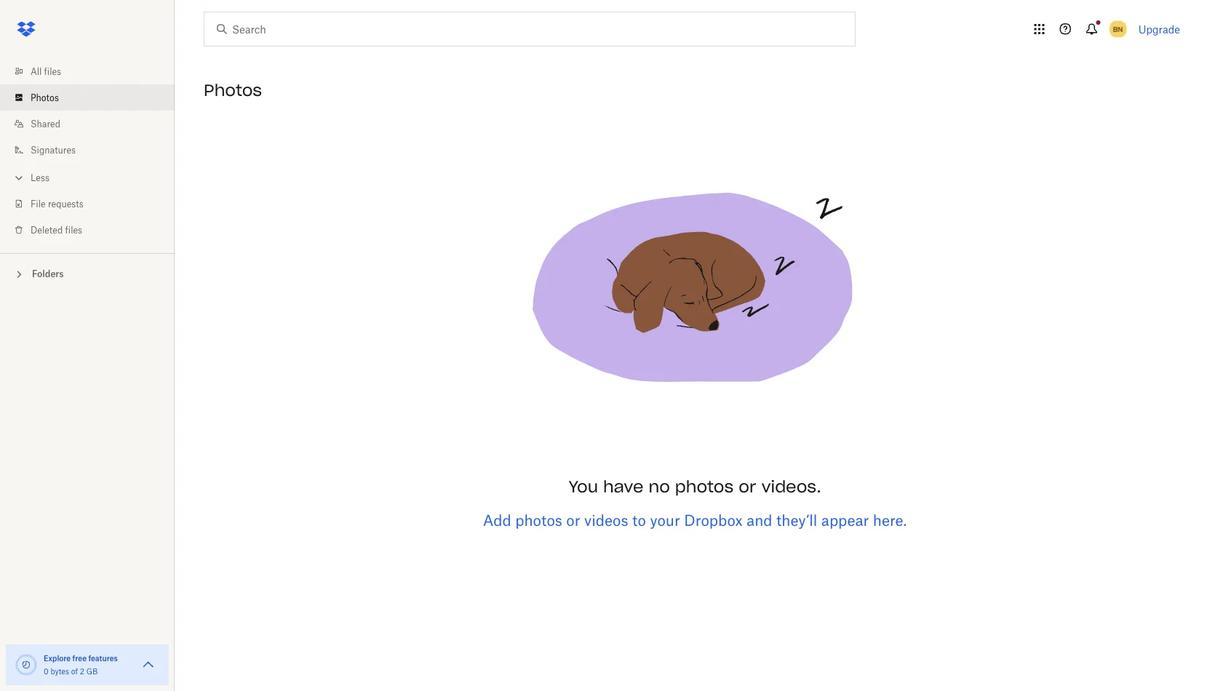 Task type: vqa. For each thing, say whether or not it's contained in the screenshot.
File requests LINK
yes



Task type: describe. For each thing, give the bounding box(es) containing it.
dropbox image
[[12, 15, 41, 44]]

shared link
[[12, 111, 175, 137]]

all files
[[31, 66, 61, 77]]

no
[[649, 477, 670, 497]]

list containing all files
[[0, 50, 175, 253]]

1 vertical spatial or
[[567, 512, 581, 530]]

file requests link
[[12, 191, 175, 217]]

they'll
[[777, 512, 818, 530]]

less
[[31, 172, 50, 183]]

files for deleted files
[[65, 225, 82, 236]]

photos link
[[12, 84, 175, 111]]

explore
[[44, 654, 71, 663]]

file
[[31, 198, 46, 209]]

quota usage element
[[15, 654, 38, 677]]

bytes
[[51, 667, 69, 676]]

upgrade
[[1139, 23, 1181, 35]]

here.
[[873, 512, 907, 530]]

1 horizontal spatial or
[[739, 477, 757, 497]]

files for all files
[[44, 66, 61, 77]]

Search in folder "Dropbox" text field
[[232, 21, 826, 37]]

your
[[650, 512, 681, 530]]

bn button
[[1107, 17, 1130, 41]]

signatures
[[31, 145, 76, 155]]

folders
[[32, 269, 64, 280]]

have
[[603, 477, 644, 497]]

photos list item
[[0, 84, 175, 111]]

to
[[633, 512, 646, 530]]

all
[[31, 66, 42, 77]]

videos
[[585, 512, 629, 530]]



Task type: locate. For each thing, give the bounding box(es) containing it.
add photos or videos to your dropbox and they'll appear here.
[[483, 512, 907, 530]]

deleted files
[[31, 225, 82, 236]]

less image
[[12, 171, 26, 185]]

0 horizontal spatial or
[[567, 512, 581, 530]]

files
[[44, 66, 61, 77], [65, 225, 82, 236]]

you
[[569, 477, 598, 497]]

photos up dropbox
[[675, 477, 734, 497]]

bn
[[1114, 24, 1124, 33]]

dropbox
[[685, 512, 743, 530]]

deleted files link
[[12, 217, 175, 243]]

upgrade link
[[1139, 23, 1181, 35]]

appear
[[822, 512, 870, 530]]

2
[[80, 667, 84, 676]]

file requests
[[31, 198, 84, 209]]

1 vertical spatial files
[[65, 225, 82, 236]]

1 horizontal spatial photos
[[204, 80, 262, 100]]

explore free features 0 bytes of 2 gb
[[44, 654, 118, 676]]

0
[[44, 667, 49, 676]]

features
[[88, 654, 118, 663]]

photos
[[204, 80, 262, 100], [31, 92, 59, 103]]

0 horizontal spatial files
[[44, 66, 61, 77]]

signatures link
[[12, 137, 175, 163]]

0 vertical spatial files
[[44, 66, 61, 77]]

or
[[739, 477, 757, 497], [567, 512, 581, 530]]

sleeping dog on a purple cushion. image
[[513, 111, 877, 475]]

1 vertical spatial photos
[[516, 512, 563, 530]]

all files link
[[12, 58, 175, 84]]

0 horizontal spatial photos
[[31, 92, 59, 103]]

or up and
[[739, 477, 757, 497]]

0 horizontal spatial photos
[[516, 512, 563, 530]]

you have no photos or videos.
[[569, 477, 822, 497]]

0 vertical spatial or
[[739, 477, 757, 497]]

folders button
[[0, 263, 175, 284]]

of
[[71, 667, 78, 676]]

free
[[73, 654, 87, 663]]

gb
[[86, 667, 98, 676]]

and
[[747, 512, 773, 530]]

videos.
[[762, 477, 822, 497]]

or left videos
[[567, 512, 581, 530]]

files right all
[[44, 66, 61, 77]]

1 horizontal spatial files
[[65, 225, 82, 236]]

shared
[[31, 118, 60, 129]]

requests
[[48, 198, 84, 209]]

1 horizontal spatial photos
[[675, 477, 734, 497]]

deleted
[[31, 225, 63, 236]]

add
[[483, 512, 512, 530]]

files right deleted
[[65, 225, 82, 236]]

list
[[0, 50, 175, 253]]

photos
[[675, 477, 734, 497], [516, 512, 563, 530]]

photos inside list item
[[31, 92, 59, 103]]

photos right add
[[516, 512, 563, 530]]

0 vertical spatial photos
[[675, 477, 734, 497]]

add photos or videos to your dropbox and they'll appear here. link
[[483, 512, 907, 530]]



